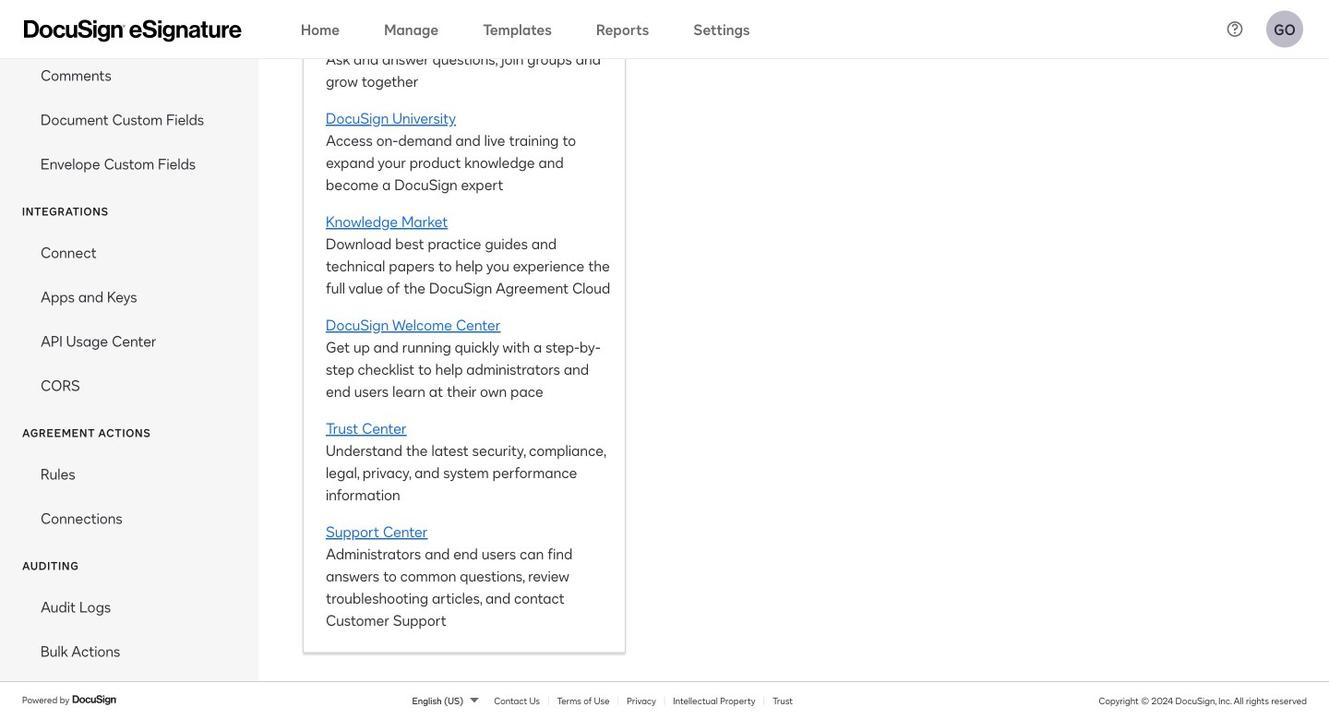 Task type: locate. For each thing, give the bounding box(es) containing it.
agreement actions element
[[0, 452, 259, 540]]

auditing element
[[0, 585, 259, 673]]

docusign admin image
[[24, 20, 242, 42]]



Task type: describe. For each thing, give the bounding box(es) containing it.
docusign image
[[72, 693, 118, 708]]

signing and sending element
[[0, 0, 259, 186]]

integrations element
[[0, 230, 259, 407]]



Task type: vqa. For each thing, say whether or not it's contained in the screenshot.
Integrations element
yes



